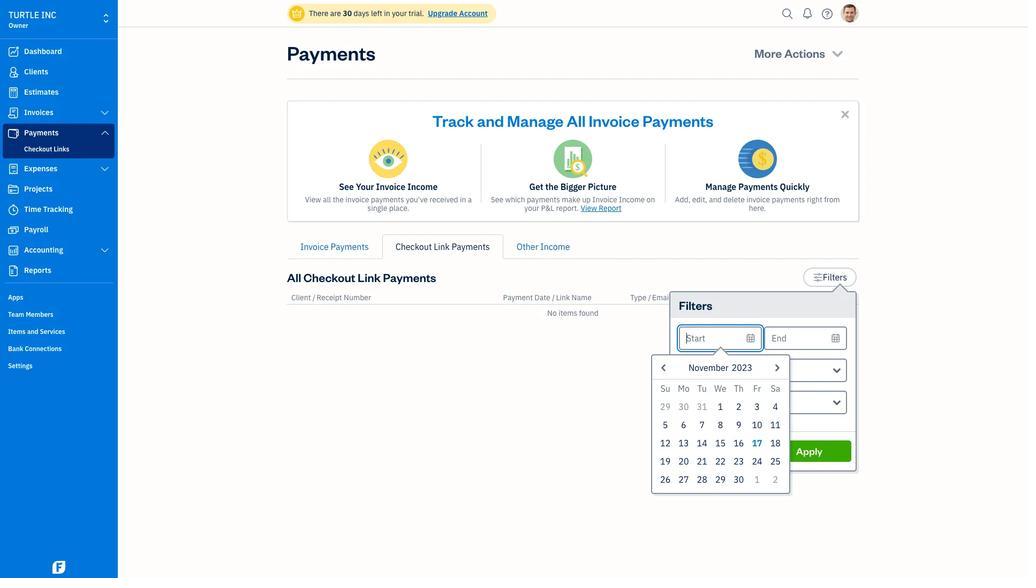 Task type: describe. For each thing, give the bounding box(es) containing it.
other income
[[517, 242, 570, 252]]

p&l
[[541, 204, 555, 213]]

1 vertical spatial 30
[[679, 402, 689, 412]]

connections
[[25, 345, 62, 353]]

13
[[679, 438, 689, 449]]

services
[[40, 328, 65, 336]]

2 / from the left
[[552, 293, 555, 303]]

see for your
[[339, 182, 354, 192]]

there are 30 days left in your trial. upgrade account
[[309, 9, 488, 18]]

24 button
[[748, 453, 767, 471]]

1 vertical spatial 2 button
[[767, 471, 785, 489]]

items
[[559, 309, 578, 318]]

26
[[661, 475, 671, 485]]

crown image
[[291, 8, 303, 19]]

freshbooks image
[[50, 561, 67, 574]]

see for which
[[491, 195, 504, 205]]

all checkout link payments
[[287, 270, 436, 285]]

date
[[535, 293, 551, 303]]

2 vertical spatial link
[[556, 293, 570, 303]]

number
[[344, 293, 371, 303]]

checkout for checkout link payments
[[396, 242, 432, 252]]

items and services
[[8, 328, 65, 336]]

0 vertical spatial 29 button
[[657, 398, 675, 416]]

4
[[773, 402, 778, 412]]

payments for income
[[371, 195, 404, 205]]

1 vertical spatial 2
[[773, 475, 778, 485]]

main element
[[0, 0, 145, 579]]

Payment Type field
[[679, 359, 847, 382]]

su
[[661, 384, 671, 394]]

type inside payment type "field"
[[723, 365, 741, 376]]

chevrondown image
[[831, 46, 845, 61]]

21 button
[[693, 453, 712, 471]]

1 vertical spatial filters
[[679, 298, 713, 313]]

here.
[[749, 204, 766, 213]]

amount / status
[[801, 293, 855, 303]]

are
[[330, 9, 341, 18]]

get
[[530, 182, 544, 192]]

see your invoice income image
[[369, 140, 408, 178]]

report image
[[7, 266, 20, 276]]

found
[[579, 309, 599, 318]]

receipt
[[317, 293, 342, 303]]

invoice payments link
[[287, 235, 382, 259]]

amount button
[[801, 293, 828, 303]]

invoice inside see which payments make up invoice income on your p&l report.
[[593, 195, 618, 205]]

0 horizontal spatial 1 button
[[712, 398, 730, 416]]

no
[[548, 309, 557, 318]]

clear
[[709, 445, 733, 457]]

End date in MM/DD/YYYY format text field
[[765, 327, 847, 350]]

3 button
[[748, 398, 767, 416]]

add,
[[675, 195, 691, 205]]

and inside 'manage payments quickly add, edit, and delete invoice payments right from here.'
[[709, 195, 722, 205]]

17
[[752, 438, 763, 449]]

right
[[807, 195, 823, 205]]

expenses link
[[3, 160, 115, 179]]

other income link
[[503, 235, 584, 259]]

which
[[505, 195, 525, 205]]

24
[[752, 456, 763, 467]]

0 vertical spatial 2 button
[[730, 398, 748, 416]]

4 button
[[767, 398, 785, 416]]

payments link
[[3, 124, 115, 143]]

0 horizontal spatial manage
[[507, 110, 564, 131]]

7
[[700, 420, 705, 431]]

picture
[[588, 182, 617, 192]]

close image
[[839, 108, 852, 121]]

invoice payments
[[301, 242, 369, 252]]

in inside see your invoice income view all the invoice payments you've received in a single place.
[[460, 195, 466, 205]]

trial.
[[409, 9, 424, 18]]

chevron large down image for invoices
[[100, 109, 110, 117]]

time tracking
[[24, 205, 73, 214]]

28 button
[[693, 471, 712, 489]]

tu
[[698, 384, 707, 394]]

filters inside dropdown button
[[823, 272, 847, 283]]

0 vertical spatial your
[[392, 9, 407, 18]]

payment for payment date / link name
[[503, 293, 533, 303]]

your inside see which payments make up invoice income on your p&l report.
[[525, 204, 540, 213]]

2 vertical spatial checkout
[[304, 270, 356, 285]]

fr
[[754, 384, 761, 394]]

1 horizontal spatial the
[[546, 182, 559, 192]]

team members
[[8, 311, 53, 319]]

settings image
[[813, 271, 823, 284]]

2023
[[732, 363, 753, 373]]

dashboard link
[[3, 42, 115, 62]]

16
[[734, 438, 744, 449]]

1 horizontal spatial view
[[581, 204, 597, 213]]

0 vertical spatial 2
[[737, 402, 742, 412]]

checkout links
[[24, 145, 69, 153]]

0 vertical spatial 30
[[343, 9, 352, 18]]

notifications image
[[799, 3, 816, 24]]

expenses
[[24, 164, 57, 174]]

1 horizontal spatial 29 button
[[712, 471, 730, 489]]

days
[[354, 9, 369, 18]]

payment date / link name
[[503, 293, 592, 303]]

manage payments quickly image
[[739, 140, 777, 178]]

inc
[[41, 10, 56, 20]]

payment image
[[7, 128, 20, 139]]

15 button
[[712, 434, 730, 453]]

31 button
[[693, 398, 712, 416]]

expense image
[[7, 164, 20, 175]]

checkout link payments
[[396, 242, 490, 252]]

income inside see which payments make up invoice income on your p&l report.
[[619, 195, 645, 205]]

1 vertical spatial 1 button
[[748, 471, 767, 489]]

apply button
[[768, 441, 852, 462]]

other
[[517, 242, 539, 252]]

0 vertical spatial all
[[567, 110, 586, 131]]

and for manage
[[477, 110, 504, 131]]

single
[[368, 204, 388, 213]]

time
[[24, 205, 41, 214]]

10
[[752, 420, 763, 431]]

payments inside 'manage payments quickly add, edit, and delete invoice payments right from here.'
[[739, 182, 778, 192]]

5 button
[[657, 416, 675, 434]]

search image
[[779, 6, 797, 22]]

settings link
[[3, 358, 115, 374]]

3
[[755, 402, 760, 412]]

14
[[697, 438, 708, 449]]

payroll
[[24, 225, 48, 235]]

6
[[681, 420, 687, 431]]

17 button
[[748, 434, 767, 453]]

22 button
[[712, 453, 730, 471]]

edit,
[[693, 195, 708, 205]]

2 vertical spatial 30
[[734, 475, 744, 485]]

invoice image
[[7, 108, 20, 118]]

links
[[54, 145, 69, 153]]

apps
[[8, 294, 23, 302]]

see your invoice income view all the invoice payments you've received in a single place.
[[305, 182, 472, 213]]

november 2023
[[689, 363, 753, 373]]

31
[[697, 402, 708, 412]]



Task type: locate. For each thing, give the bounding box(es) containing it.
account
[[459, 9, 488, 18]]

grid containing su
[[657, 380, 785, 489]]

1 vertical spatial checkout
[[396, 242, 432, 252]]

1 button down 24
[[748, 471, 767, 489]]

/ for client
[[313, 293, 316, 303]]

2 down '25' in the bottom of the page
[[773, 475, 778, 485]]

payments down quickly
[[772, 195, 806, 205]]

0 horizontal spatial payments
[[371, 195, 404, 205]]

19
[[661, 456, 671, 467]]

and inside main element
[[27, 328, 38, 336]]

your
[[356, 182, 374, 192]]

1 for bottommost 1 button
[[755, 475, 760, 485]]

chevron large down image up "payments" link in the top left of the page
[[100, 109, 110, 117]]

1 / from the left
[[313, 293, 316, 303]]

link
[[434, 242, 450, 252], [358, 270, 381, 285], [556, 293, 570, 303]]

1 horizontal spatial type
[[723, 365, 741, 376]]

chevron large down image
[[100, 109, 110, 117], [100, 129, 110, 137]]

no items found
[[548, 309, 599, 318]]

view right make
[[581, 204, 597, 213]]

1 vertical spatial payment
[[687, 365, 721, 376]]

invoice for your
[[346, 195, 369, 205]]

0 vertical spatial checkout
[[24, 145, 52, 153]]

payments inside main element
[[24, 128, 59, 138]]

chevron large down image down checkout links link
[[100, 165, 110, 174]]

checkout up the expenses at the left of the page
[[24, 145, 52, 153]]

payments inside see your invoice income view all the invoice payments you've received in a single place.
[[371, 195, 404, 205]]

2 button down th
[[730, 398, 748, 416]]

filters up amount / status in the bottom of the page
[[823, 272, 847, 283]]

1 horizontal spatial income
[[541, 242, 570, 252]]

1 horizontal spatial and
[[477, 110, 504, 131]]

and for services
[[27, 328, 38, 336]]

manage
[[507, 110, 564, 131], [706, 182, 737, 192]]

0 vertical spatial 29
[[661, 402, 671, 412]]

14 button
[[693, 434, 712, 453]]

2 up the 9
[[737, 402, 742, 412]]

0 vertical spatial 1
[[718, 402, 723, 412]]

team members link
[[3, 306, 115, 322]]

2 button down '25' in the bottom of the page
[[767, 471, 785, 489]]

actions
[[785, 46, 826, 61]]

status
[[833, 293, 855, 303]]

quickly
[[780, 182, 810, 192]]

1 horizontal spatial 2 button
[[767, 471, 785, 489]]

20 button
[[675, 453, 693, 471]]

30
[[343, 9, 352, 18], [679, 402, 689, 412], [734, 475, 744, 485]]

project image
[[7, 184, 20, 195]]

payment date button
[[503, 293, 551, 303]]

1 horizontal spatial link
[[434, 242, 450, 252]]

1 horizontal spatial all
[[567, 110, 586, 131]]

0 horizontal spatial 30
[[343, 9, 352, 18]]

1 vertical spatial type
[[723, 365, 741, 376]]

client image
[[7, 67, 20, 78]]

1 chevron large down image from the top
[[100, 165, 110, 174]]

payments for add,
[[772, 195, 806, 205]]

place.
[[389, 204, 409, 213]]

invoices
[[24, 108, 54, 117]]

1 horizontal spatial 30 button
[[730, 471, 748, 489]]

invoice inside 'manage payments quickly add, edit, and delete invoice payments right from here.'
[[747, 195, 770, 205]]

11 button
[[767, 416, 785, 434]]

grid
[[657, 380, 785, 489]]

1 vertical spatial all
[[287, 270, 301, 285]]

1 vertical spatial income
[[619, 195, 645, 205]]

1 vertical spatial 29
[[716, 475, 726, 485]]

3 / from the left
[[648, 293, 651, 303]]

settings
[[8, 362, 33, 370]]

30 down mo
[[679, 402, 689, 412]]

th
[[734, 384, 744, 394]]

payments down your
[[371, 195, 404, 205]]

chevron large down image for payments
[[100, 129, 110, 137]]

2 invoice from the left
[[747, 195, 770, 205]]

0 horizontal spatial filters
[[679, 298, 713, 313]]

/ for type
[[648, 293, 651, 303]]

view left all
[[305, 195, 321, 205]]

29 button
[[657, 398, 675, 416], [712, 471, 730, 489]]

5
[[663, 420, 668, 431]]

30 button up 6 on the right bottom of the page
[[675, 398, 693, 416]]

2 horizontal spatial checkout
[[396, 242, 432, 252]]

payment left date
[[503, 293, 533, 303]]

checkout up 'receipt'
[[304, 270, 356, 285]]

1 horizontal spatial 29
[[716, 475, 726, 485]]

0 horizontal spatial checkout
[[24, 145, 52, 153]]

0 horizontal spatial and
[[27, 328, 38, 336]]

1 horizontal spatial payments
[[527, 195, 560, 205]]

bank connections
[[8, 345, 62, 353]]

the right get
[[546, 182, 559, 192]]

the inside see your invoice income view all the invoice payments you've received in a single place.
[[333, 195, 344, 205]]

see left your
[[339, 182, 354, 192]]

6 button
[[675, 416, 693, 434]]

view inside see your invoice income view all the invoice payments you've received in a single place.
[[305, 195, 321, 205]]

type left email
[[630, 293, 647, 303]]

30 button down 23
[[730, 471, 748, 489]]

Currency field
[[679, 391, 847, 415]]

29 button up 5
[[657, 398, 675, 416]]

manage payments quickly add, edit, and delete invoice payments right from here.
[[675, 182, 840, 213]]

0 vertical spatial link
[[434, 242, 450, 252]]

29 for the rightmost 29 button
[[716, 475, 726, 485]]

1 horizontal spatial see
[[491, 195, 504, 205]]

0 vertical spatial the
[[546, 182, 559, 192]]

2 vertical spatial and
[[27, 328, 38, 336]]

see inside see your invoice income view all the invoice payments you've received in a single place.
[[339, 182, 354, 192]]

projects
[[24, 184, 53, 194]]

turtle inc owner
[[9, 10, 56, 29]]

2 horizontal spatial income
[[619, 195, 645, 205]]

in left a
[[460, 195, 466, 205]]

income left the on
[[619, 195, 645, 205]]

payments down get
[[527, 195, 560, 205]]

invoice inside see your invoice income view all the invoice payments you've received in a single place.
[[376, 182, 406, 192]]

0 vertical spatial income
[[408, 182, 438, 192]]

and right edit,
[[709, 195, 722, 205]]

from
[[825, 195, 840, 205]]

report
[[599, 204, 622, 213]]

there
[[309, 9, 329, 18]]

/ left email
[[648, 293, 651, 303]]

your left trial.
[[392, 9, 407, 18]]

link up items
[[556, 293, 570, 303]]

more actions button
[[745, 40, 855, 66]]

30 right "are"
[[343, 9, 352, 18]]

0 horizontal spatial 2
[[737, 402, 742, 412]]

0 horizontal spatial 29 button
[[657, 398, 675, 416]]

2 horizontal spatial and
[[709, 195, 722, 205]]

1 horizontal spatial filters
[[823, 272, 847, 283]]

/
[[313, 293, 316, 303], [552, 293, 555, 303], [648, 293, 651, 303], [829, 293, 832, 303]]

22
[[716, 456, 726, 467]]

0 vertical spatial 30 button
[[675, 398, 693, 416]]

18
[[771, 438, 781, 449]]

accounting link
[[3, 241, 115, 260]]

checkout inside main element
[[24, 145, 52, 153]]

0 horizontal spatial link
[[358, 270, 381, 285]]

your left p&l
[[525, 204, 540, 213]]

2 chevron large down image from the top
[[100, 246, 110, 255]]

invoice
[[346, 195, 369, 205], [747, 195, 770, 205]]

0 vertical spatial 1 button
[[712, 398, 730, 416]]

all
[[323, 195, 331, 205]]

the right all
[[333, 195, 344, 205]]

chevron large down image for expenses
[[100, 165, 110, 174]]

report.
[[556, 204, 579, 213]]

29 down 22
[[716, 475, 726, 485]]

chevron large down image inside invoices link
[[100, 109, 110, 117]]

payment for payment type
[[687, 365, 721, 376]]

timer image
[[7, 205, 20, 215]]

2 chevron large down image from the top
[[100, 129, 110, 137]]

client
[[291, 293, 311, 303]]

you've
[[406, 195, 428, 205]]

see left 'which'
[[491, 195, 504, 205]]

november
[[689, 363, 729, 373]]

1 vertical spatial your
[[525, 204, 540, 213]]

chevron large down image down payroll link
[[100, 246, 110, 255]]

2 payments from the left
[[527, 195, 560, 205]]

payment
[[503, 293, 533, 303], [687, 365, 721, 376]]

0 horizontal spatial invoice
[[346, 195, 369, 205]]

25 button
[[767, 453, 785, 471]]

type up th
[[723, 365, 741, 376]]

checkout links link
[[5, 143, 112, 156]]

chevron large down image
[[100, 165, 110, 174], [100, 246, 110, 255]]

members
[[26, 311, 53, 319]]

0 horizontal spatial 2 button
[[730, 398, 748, 416]]

money image
[[7, 225, 20, 236]]

0 vertical spatial chevron large down image
[[100, 165, 110, 174]]

1 for 1 button to the left
[[718, 402, 723, 412]]

get the bigger picture
[[530, 182, 617, 192]]

clients
[[24, 67, 48, 77]]

see inside see which payments make up invoice income on your p&l report.
[[491, 195, 504, 205]]

1 horizontal spatial invoice
[[747, 195, 770, 205]]

0 vertical spatial see
[[339, 182, 354, 192]]

1 horizontal spatial your
[[525, 204, 540, 213]]

Start date in MM/DD/YYYY format text field
[[679, 327, 762, 350]]

amount
[[801, 293, 828, 303]]

1 horizontal spatial payment
[[687, 365, 721, 376]]

1 vertical spatial and
[[709, 195, 722, 205]]

and right track
[[477, 110, 504, 131]]

2 horizontal spatial 30
[[734, 475, 744, 485]]

1 vertical spatial in
[[460, 195, 466, 205]]

get the bigger picture image
[[554, 140, 592, 178]]

/ left status
[[829, 293, 832, 303]]

invoice inside see your invoice income view all the invoice payments you've received in a single place.
[[346, 195, 369, 205]]

0 vertical spatial chevron large down image
[[100, 109, 110, 117]]

0 horizontal spatial 29
[[661, 402, 671, 412]]

track and manage all invoice payments
[[433, 110, 714, 131]]

estimate image
[[7, 87, 20, 98]]

0 vertical spatial in
[[384, 9, 390, 18]]

received
[[430, 195, 458, 205]]

2 vertical spatial income
[[541, 242, 570, 252]]

0 horizontal spatial 30 button
[[675, 398, 693, 416]]

chevron large down image for accounting
[[100, 246, 110, 255]]

1 horizontal spatial 1
[[755, 475, 760, 485]]

1 up the 8
[[718, 402, 723, 412]]

1 horizontal spatial manage
[[706, 182, 737, 192]]

reports link
[[3, 261, 115, 281]]

bank
[[8, 345, 23, 353]]

1 chevron large down image from the top
[[100, 109, 110, 117]]

1 vertical spatial the
[[333, 195, 344, 205]]

12 button
[[657, 434, 675, 453]]

income up "you've"
[[408, 182, 438, 192]]

invoice right delete
[[747, 195, 770, 205]]

chevron large down image up checkout links link
[[100, 129, 110, 137]]

12
[[661, 438, 671, 449]]

apply
[[796, 445, 823, 457]]

26 button
[[657, 471, 675, 489]]

29 button down 22
[[712, 471, 730, 489]]

type / email
[[630, 293, 671, 303]]

1 vertical spatial manage
[[706, 182, 737, 192]]

payment up tu
[[687, 365, 721, 376]]

/ right date
[[552, 293, 555, 303]]

team
[[8, 311, 24, 319]]

and right items
[[27, 328, 38, 336]]

0 horizontal spatial 1
[[718, 402, 723, 412]]

1 vertical spatial 1
[[755, 475, 760, 485]]

30 down 23
[[734, 475, 744, 485]]

all up get the bigger picture
[[567, 110, 586, 131]]

checkout for checkout links
[[24, 145, 52, 153]]

turtle
[[9, 10, 39, 20]]

/ right client
[[313, 293, 316, 303]]

29 down su
[[661, 402, 671, 412]]

1 down 24
[[755, 475, 760, 485]]

1 horizontal spatial checkout
[[304, 270, 356, 285]]

7 button
[[693, 416, 712, 434]]

27 button
[[675, 471, 693, 489]]

income right 'other'
[[541, 242, 570, 252]]

3 payments from the left
[[772, 195, 806, 205]]

9
[[737, 420, 742, 431]]

29 for the topmost 29 button
[[661, 402, 671, 412]]

items and services link
[[3, 324, 115, 340]]

chart image
[[7, 245, 20, 256]]

8
[[718, 420, 723, 431]]

0 vertical spatial type
[[630, 293, 647, 303]]

chevron large down image inside "payments" link
[[100, 129, 110, 137]]

link down received
[[434, 242, 450, 252]]

view report
[[581, 204, 622, 213]]

all up client
[[287, 270, 301, 285]]

payment inside "field"
[[687, 365, 721, 376]]

link up number
[[358, 270, 381, 285]]

23 button
[[730, 453, 748, 471]]

manage inside 'manage payments quickly add, edit, and delete invoice payments right from here.'
[[706, 182, 737, 192]]

2 horizontal spatial link
[[556, 293, 570, 303]]

dashboard
[[24, 47, 62, 56]]

1 vertical spatial chevron large down image
[[100, 246, 110, 255]]

/ for amount
[[829, 293, 832, 303]]

tracking
[[43, 205, 73, 214]]

1 vertical spatial 29 button
[[712, 471, 730, 489]]

0 horizontal spatial the
[[333, 195, 344, 205]]

0 vertical spatial filters
[[823, 272, 847, 283]]

0 horizontal spatial in
[[384, 9, 390, 18]]

1 horizontal spatial 30
[[679, 402, 689, 412]]

payments inside 'manage payments quickly add, edit, and delete invoice payments right from here.'
[[772, 195, 806, 205]]

0 vertical spatial manage
[[507, 110, 564, 131]]

go to help image
[[819, 6, 836, 22]]

1 payments from the left
[[371, 195, 404, 205]]

1 horizontal spatial 1 button
[[748, 471, 767, 489]]

0 horizontal spatial payment
[[503, 293, 533, 303]]

in right left
[[384, 9, 390, 18]]

1 vertical spatial link
[[358, 270, 381, 285]]

2 horizontal spatial payments
[[772, 195, 806, 205]]

filters right email
[[679, 298, 713, 313]]

0 horizontal spatial income
[[408, 182, 438, 192]]

1 vertical spatial chevron large down image
[[100, 129, 110, 137]]

0 horizontal spatial all
[[287, 270, 301, 285]]

mo
[[678, 384, 690, 394]]

currency
[[687, 397, 721, 408]]

income inside see your invoice income view all the invoice payments you've received in a single place.
[[408, 182, 438, 192]]

4 / from the left
[[829, 293, 832, 303]]

payroll link
[[3, 221, 115, 240]]

1 button down we
[[712, 398, 730, 416]]

20
[[679, 456, 689, 467]]

1 invoice from the left
[[346, 195, 369, 205]]

email
[[652, 293, 671, 303]]

2
[[737, 402, 742, 412], [773, 475, 778, 485]]

invoice for payments
[[747, 195, 770, 205]]

checkout down place.
[[396, 242, 432, 252]]

0 vertical spatial and
[[477, 110, 504, 131]]

0 horizontal spatial your
[[392, 9, 407, 18]]

0 horizontal spatial type
[[630, 293, 647, 303]]

invoice down your
[[346, 195, 369, 205]]

1 vertical spatial see
[[491, 195, 504, 205]]

dashboard image
[[7, 47, 20, 57]]

delete
[[724, 195, 745, 205]]

1 vertical spatial 30 button
[[730, 471, 748, 489]]

0 horizontal spatial see
[[339, 182, 354, 192]]

payments inside see which payments make up invoice income on your p&l report.
[[527, 195, 560, 205]]



Task type: vqa. For each thing, say whether or not it's contained in the screenshot.


